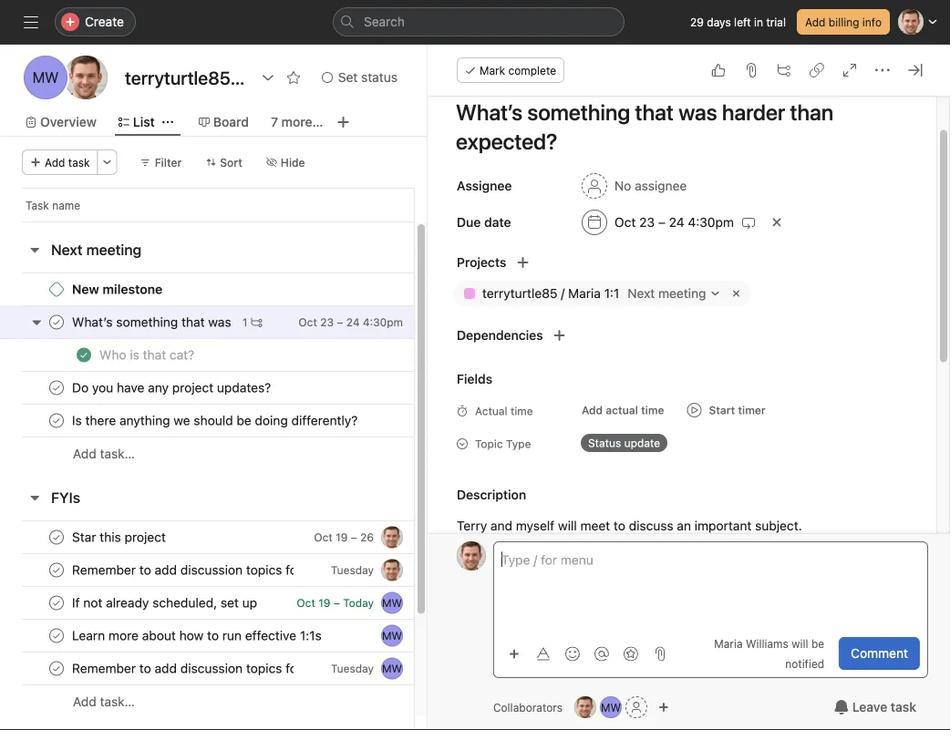 Task type: vqa. For each thing, say whether or not it's contained in the screenshot.
second the Add task…
yes



Task type: locate. For each thing, give the bounding box(es) containing it.
– down assignee
[[658, 215, 666, 230]]

1 vertical spatial collapse task list for this section image
[[27, 491, 42, 505]]

meeting up "new milestone" text box
[[86, 241, 142, 259]]

1 add task… row from the top
[[0, 437, 482, 471]]

completed image
[[46, 592, 67, 614], [46, 625, 67, 647], [46, 658, 67, 680]]

Do you have any project updates? text field
[[68, 379, 277, 397]]

1 horizontal spatial next
[[628, 286, 655, 301]]

next meeting right 1:1
[[628, 286, 706, 301]]

0 horizontal spatial time
[[511, 405, 533, 418]]

will left be
[[792, 638, 808, 651]]

tuesday down the "today"
[[331, 663, 374, 675]]

discuss
[[629, 518, 673, 533]]

3 completed checkbox from the top
[[46, 559, 67, 581]]

add task… row for next meeting
[[0, 437, 482, 471]]

remember to add discussion topics for the next meeting cell down learn more about how to run effective 1:1s 'text box'
[[0, 652, 415, 686]]

0 vertical spatial 19
[[336, 531, 348, 544]]

1 vertical spatial next meeting
[[628, 286, 706, 301]]

status
[[361, 70, 398, 85]]

0 horizontal spatial meeting
[[86, 241, 142, 259]]

mw button
[[381, 592, 403, 614], [381, 625, 403, 647], [381, 658, 403, 680], [600, 697, 622, 719]]

completed image for star this project text box
[[46, 527, 67, 549]]

copy task link image
[[810, 63, 824, 78]]

– left the "today"
[[334, 597, 340, 610]]

oct 19 – 26
[[314, 531, 374, 544]]

1 horizontal spatial task
[[891, 700, 917, 715]]

toolbar
[[501, 641, 673, 667]]

1 vertical spatial tuesday
[[331, 663, 374, 675]]

next right 1:1
[[628, 286, 655, 301]]

– left 26
[[351, 531, 357, 544]]

0 vertical spatial add task… row
[[0, 437, 482, 471]]

completed image inside the star this project cell
[[46, 527, 67, 549]]

0 vertical spatial add task… button
[[73, 444, 135, 464]]

1 vertical spatial oct 23 – 24 4:30pm
[[299, 316, 403, 329]]

completed checkbox inside the do you have any project updates? cell
[[46, 377, 67, 399]]

1 horizontal spatial maria
[[714, 638, 743, 651]]

0 horizontal spatial next
[[51, 241, 83, 259]]

24
[[669, 215, 684, 230], [346, 316, 360, 329]]

completed image
[[46, 311, 67, 333], [73, 344, 95, 366], [46, 377, 67, 399], [46, 410, 67, 432], [46, 527, 67, 549], [46, 559, 67, 581]]

23 inside what's something that was harder than expected? dialog
[[639, 215, 655, 230]]

completed checkbox inside what's something that was harder than expected? cell
[[46, 311, 67, 333]]

Completed checkbox
[[73, 344, 95, 366], [46, 377, 67, 399], [46, 410, 67, 432]]

add task… inside 'header next meeting' tree grid
[[73, 446, 135, 461]]

1 horizontal spatial 19
[[336, 531, 348, 544]]

collapse task list for this section image down task
[[27, 243, 42, 257]]

task left more actions image
[[68, 156, 90, 169]]

add task button
[[22, 150, 98, 175]]

2 add task… from the top
[[73, 694, 135, 710]]

add task… for next meeting
[[73, 446, 135, 461]]

1 horizontal spatial oct 23 – 24 4:30pm
[[615, 215, 734, 230]]

remember to add discussion topics for the next meeting cell up if not already scheduled, set up a recurring 1:1 meeting in your calendar text box
[[0, 554, 415, 587]]

5 completed checkbox from the top
[[46, 625, 67, 647]]

leave
[[852, 700, 888, 715]]

19 inside the star this project cell
[[336, 531, 348, 544]]

1 add task… from the top
[[73, 446, 135, 461]]

add inside dropdown button
[[582, 404, 603, 417]]

– inside the star this project cell
[[351, 531, 357, 544]]

completed image inside the do you have any project updates? cell
[[46, 377, 67, 399]]

0 horizontal spatial oct 23 – 24 4:30pm
[[299, 316, 403, 329]]

completed image inside remember to add discussion topics for the next meeting cell
[[46, 658, 67, 680]]

1 add task… button from the top
[[73, 444, 135, 464]]

2 collapse task list for this section image from the top
[[27, 491, 42, 505]]

task name row
[[0, 188, 482, 222]]

1 vertical spatial will
[[792, 638, 808, 651]]

be
[[812, 638, 825, 651]]

tt button
[[381, 527, 403, 549], [457, 542, 486, 571], [381, 559, 403, 581], [575, 697, 596, 719]]

New milestone text field
[[68, 280, 168, 299]]

completed checkbox for star this project text box
[[46, 527, 67, 549]]

task… for fyis
[[100, 694, 135, 710]]

next
[[51, 241, 83, 259], [628, 286, 655, 301]]

19 for – 26
[[336, 531, 348, 544]]

tuesday up the "today"
[[331, 564, 374, 577]]

completed image for 'remember to add discussion topics for the next meeting' text field associated with mw
[[46, 658, 67, 680]]

mw row
[[0, 619, 482, 653]]

0 vertical spatial oct 23 – 24 4:30pm
[[615, 215, 734, 230]]

more…
[[281, 114, 323, 129]]

to
[[614, 518, 625, 533]]

23 inside what's something that was harder than expected? cell
[[320, 316, 334, 329]]

1 vertical spatial add task… button
[[73, 692, 135, 712]]

0 horizontal spatial 19
[[318, 597, 331, 610]]

0 vertical spatial completed image
[[46, 592, 67, 614]]

4 completed checkbox from the top
[[46, 592, 67, 614]]

0 horizontal spatial 4:30pm
[[363, 316, 403, 329]]

1 horizontal spatial 24
[[669, 215, 684, 230]]

task… inside 'header next meeting' tree grid
[[100, 446, 135, 461]]

search
[[364, 14, 405, 29]]

add task… button inside header fyis tree grid
[[73, 692, 135, 712]]

completed checkbox inside who is that cat? cell
[[73, 344, 95, 366]]

oct
[[615, 215, 636, 230], [299, 316, 317, 329], [314, 531, 333, 544], [297, 597, 315, 610]]

time right actual
[[511, 405, 533, 418]]

4:30pm inside what's something that was harder than expected? cell
[[363, 316, 403, 329]]

0 vertical spatial collapse task list for this section image
[[27, 243, 42, 257]]

collaborators
[[493, 701, 563, 714]]

maria
[[568, 286, 601, 301], [714, 638, 743, 651]]

completed image inside if not already scheduled, set up a recurring 1:1 meeting in your calendar cell
[[46, 592, 67, 614]]

oct inside what's something that was harder than expected? cell
[[299, 316, 317, 329]]

what's something that was harder than expected? cell
[[0, 306, 415, 339]]

fields
[[457, 372, 493, 387]]

2 vertical spatial completed image
[[46, 658, 67, 680]]

What's something that was harder than expected? text field
[[68, 313, 235, 331]]

–
[[658, 215, 666, 230], [337, 316, 343, 329], [351, 531, 357, 544], [334, 597, 340, 610]]

2 completed image from the top
[[46, 625, 67, 647]]

2 add task… button from the top
[[73, 692, 135, 712]]

next meeting up "new milestone" text box
[[51, 241, 142, 259]]

task…
[[100, 446, 135, 461], [100, 694, 135, 710]]

0 vertical spatial next
[[51, 241, 83, 259]]

more actions for this task image
[[875, 63, 890, 78]]

notified
[[785, 658, 825, 671]]

1 vertical spatial meeting
[[658, 286, 706, 301]]

0 vertical spatial remember to add discussion topics for the next meeting cell
[[0, 554, 415, 587]]

completed checkbox for if not already scheduled, set up a recurring 1:1 meeting in your calendar text box
[[46, 592, 67, 614]]

0 vertical spatial add task…
[[73, 446, 135, 461]]

1 horizontal spatial next meeting
[[628, 286, 706, 301]]

completed milestone image
[[49, 282, 64, 297]]

maria left williams
[[714, 638, 743, 651]]

maria right /
[[568, 286, 601, 301]]

meet
[[580, 518, 610, 533]]

collapse subtask list for the task what's something that was harder than expected? image
[[29, 315, 44, 330]]

1 vertical spatial 4:30pm
[[363, 316, 403, 329]]

0 vertical spatial 23
[[639, 215, 655, 230]]

1 vertical spatial task
[[891, 700, 917, 715]]

add task… inside header fyis tree grid
[[73, 694, 135, 710]]

Is there anything we should be doing differently? text field
[[68, 412, 363, 430]]

19 left the "today"
[[318, 597, 331, 610]]

will left meet
[[558, 518, 577, 533]]

1 vertical spatial 24
[[346, 316, 360, 329]]

actual
[[475, 405, 507, 418]]

tt inside remember to add discussion topics for the next meeting cell
[[385, 564, 399, 577]]

filter
[[155, 156, 182, 169]]

add task… row
[[0, 437, 482, 471], [0, 685, 482, 719]]

add task
[[45, 156, 90, 169]]

29 days left in trial
[[690, 16, 786, 28]]

0 vertical spatial remember to add discussion topics for the next meeting text field
[[68, 561, 294, 580]]

formatting image
[[536, 647, 551, 662]]

1 vertical spatial remember to add discussion topics for the next meeting text field
[[68, 660, 294, 678]]

2 add task… row from the top
[[0, 685, 482, 719]]

add task… row down mw row
[[0, 685, 482, 719]]

leave task button
[[822, 691, 928, 724]]

2 completed checkbox from the top
[[46, 527, 67, 549]]

completed checkbox inside if not already scheduled, set up a recurring 1:1 meeting in your calendar cell
[[46, 592, 67, 614]]

next meeting
[[51, 241, 142, 259], [628, 286, 706, 301]]

completed image inside is there anything we should be doing differently? cell
[[46, 410, 67, 432]]

mark
[[480, 64, 505, 77]]

emoji image
[[565, 647, 580, 662]]

maria inside maria williams will be notified
[[714, 638, 743, 651]]

task
[[68, 156, 90, 169], [891, 700, 917, 715]]

oct 23 – 24 4:30pm inside what's something that was harder than expected? cell
[[299, 316, 403, 329]]

1 vertical spatial 23
[[320, 316, 334, 329]]

add task…
[[73, 446, 135, 461], [73, 694, 135, 710]]

1 vertical spatial 19
[[318, 597, 331, 610]]

oct left the "today"
[[297, 597, 315, 610]]

create
[[85, 14, 124, 29]]

19 inside if not already scheduled, set up a recurring 1:1 meeting in your calendar cell
[[318, 597, 331, 610]]

0 horizontal spatial maria
[[568, 286, 601, 301]]

0 vertical spatial will
[[558, 518, 577, 533]]

7 more…
[[271, 114, 323, 129]]

Remember to add discussion topics for the next meeting text field
[[68, 561, 294, 580], [68, 660, 294, 678]]

2 remember to add discussion topics for the next meeting cell from the top
[[0, 652, 415, 686]]

add inside 'header next meeting' tree grid
[[73, 446, 96, 461]]

1 completed checkbox from the top
[[46, 311, 67, 333]]

info
[[863, 16, 882, 28]]

start timer button
[[680, 398, 773, 423]]

19 left 26
[[336, 531, 348, 544]]

0 horizontal spatial will
[[558, 518, 577, 533]]

header fyis tree grid
[[0, 521, 482, 719]]

completed image for do you have any project updates? text box
[[46, 377, 67, 399]]

completed image inside learn more about how to run effective 1:1s cell
[[46, 625, 67, 647]]

23 right 1 button
[[320, 316, 334, 329]]

2 task… from the top
[[100, 694, 135, 710]]

mw button inside if not already scheduled, set up a recurring 1:1 meeting in your calendar cell
[[381, 592, 403, 614]]

3 completed image from the top
[[46, 658, 67, 680]]

subject.
[[755, 518, 802, 533]]

1 vertical spatial task…
[[100, 694, 135, 710]]

0 vertical spatial tuesday
[[331, 564, 374, 577]]

0 vertical spatial 24
[[669, 215, 684, 230]]

more actions image
[[102, 157, 113, 168]]

24 inside main content
[[669, 215, 684, 230]]

1 vertical spatial next
[[628, 286, 655, 301]]

1 vertical spatial completed checkbox
[[46, 377, 67, 399]]

task right leave in the bottom right of the page
[[891, 700, 917, 715]]

mw inside what's something that was harder than expected? dialog
[[601, 701, 621, 714]]

repeats image
[[741, 215, 756, 230]]

collapse task list for this section image
[[27, 243, 42, 257], [27, 491, 42, 505]]

0 vertical spatial meeting
[[86, 241, 142, 259]]

terry and myself will meet to discuss an important subject.
[[457, 518, 802, 533]]

task name
[[26, 199, 80, 212]]

at mention image
[[595, 647, 609, 662]]

1 vertical spatial maria
[[714, 638, 743, 651]]

oct right 1 button
[[299, 316, 317, 329]]

0 vertical spatial next meeting
[[51, 241, 142, 259]]

completed image for learn more about how to run effective 1:1s 'text box'
[[46, 625, 67, 647]]

completed checkbox for is there anything we should be doing differently? text box
[[46, 410, 67, 432]]

status
[[588, 437, 621, 450]]

task… for next meeting
[[100, 446, 135, 461]]

1 vertical spatial completed image
[[46, 625, 67, 647]]

update
[[624, 437, 660, 450]]

search button
[[333, 7, 625, 36]]

expand sidebar image
[[24, 15, 38, 29]]

completed checkbox inside learn more about how to run effective 1:1s cell
[[46, 625, 67, 647]]

19
[[336, 531, 348, 544], [318, 597, 331, 610]]

23 down no assignee
[[639, 215, 655, 230]]

0 horizontal spatial task
[[68, 156, 90, 169]]

add billing info button
[[797, 9, 890, 35]]

add tab image
[[336, 115, 351, 129]]

add for add task… button in the header fyis tree grid
[[73, 694, 96, 710]]

time right 'actual'
[[641, 404, 664, 417]]

next meeting inside next meeting dropdown button
[[628, 286, 706, 301]]

fields button
[[428, 365, 493, 394]]

0 horizontal spatial 23
[[320, 316, 334, 329]]

billing
[[829, 16, 860, 28]]

If not already scheduled, set up a recurring 1:1 meeting in your calendar text field
[[68, 594, 260, 612]]

1 remember to add discussion topics for the next meeting text field from the top
[[68, 561, 294, 580]]

next up completed milestone image
[[51, 241, 83, 259]]

no assignee
[[615, 178, 687, 193]]

1 horizontal spatial 4:30pm
[[688, 215, 734, 230]]

list link
[[118, 112, 155, 132]]

remember to add discussion topics for the next meeting cell
[[0, 554, 415, 587], [0, 652, 415, 686]]

leave task
[[852, 700, 917, 715]]

tt inside the star this project cell
[[385, 531, 399, 544]]

4:30pm inside main content
[[688, 215, 734, 230]]

collapse section image
[[435, 255, 450, 270]]

remember to add discussion topics for the next meeting text field down learn more about how to run effective 1:1s 'text box'
[[68, 660, 294, 678]]

1 button
[[239, 313, 266, 331]]

1 vertical spatial add task… row
[[0, 685, 482, 719]]

0 vertical spatial 4:30pm
[[688, 215, 734, 230]]

0 vertical spatial task…
[[100, 446, 135, 461]]

1 collapse task list for this section image from the top
[[27, 243, 42, 257]]

collapse task list for this section image left fyis
[[27, 491, 42, 505]]

0 vertical spatial task
[[68, 156, 90, 169]]

will
[[558, 518, 577, 533], [792, 638, 808, 651]]

1 horizontal spatial meeting
[[658, 286, 706, 301]]

completed checkbox inside the star this project cell
[[46, 527, 67, 549]]

attachments: add a file to this task, what's something that was harder than expected? image
[[744, 63, 759, 78]]

1
[[242, 316, 248, 329]]

1 horizontal spatial time
[[641, 404, 664, 417]]

2 vertical spatial completed checkbox
[[46, 410, 67, 432]]

add inside header fyis tree grid
[[73, 694, 96, 710]]

4:30pm
[[688, 215, 734, 230], [363, 316, 403, 329]]

meeting left remove image
[[658, 286, 706, 301]]

1 completed image from the top
[[46, 592, 67, 614]]

completed checkbox inside is there anything we should be doing differently? cell
[[46, 410, 67, 432]]

Completed checkbox
[[46, 311, 67, 333], [46, 527, 67, 549], [46, 559, 67, 581], [46, 592, 67, 614], [46, 625, 67, 647], [46, 658, 67, 680]]

mw
[[32, 69, 59, 86], [382, 597, 402, 610], [382, 630, 402, 642], [382, 663, 402, 675], [601, 701, 621, 714]]

task for add task
[[68, 156, 90, 169]]

list
[[133, 114, 155, 129]]

task… inside header fyis tree grid
[[100, 694, 135, 710]]

add subtask image
[[777, 63, 792, 78]]

tuesday
[[331, 564, 374, 577], [331, 663, 374, 675]]

add task… row for fyis
[[0, 685, 482, 719]]

0 horizontal spatial 24
[[346, 316, 360, 329]]

williams
[[746, 638, 789, 651]]

projects
[[457, 255, 506, 270]]

None text field
[[120, 61, 252, 94]]

– inside what's something that was harder than expected? cell
[[337, 316, 343, 329]]

remember to add discussion topics for the next meeting text field up if not already scheduled, set up a recurring 1:1 meeting in your calendar text box
[[68, 561, 294, 580]]

oct inside if not already scheduled, set up a recurring 1:1 meeting in your calendar cell
[[297, 597, 315, 610]]

show options image
[[261, 70, 275, 85]]

– right 1 button
[[337, 316, 343, 329]]

oct left 26
[[314, 531, 333, 544]]

2 tuesday from the top
[[331, 663, 374, 675]]

0 vertical spatial maria
[[568, 286, 601, 301]]

status update button
[[574, 430, 693, 456]]

time inside dropdown button
[[641, 404, 664, 417]]

1 vertical spatial remember to add discussion topics for the next meeting cell
[[0, 652, 415, 686]]

row
[[22, 221, 414, 223], [0, 273, 482, 306], [0, 306, 482, 339], [0, 338, 482, 372], [0, 371, 482, 405], [0, 404, 482, 438], [0, 521, 482, 554], [0, 554, 482, 587], [0, 586, 482, 620], [0, 652, 482, 686]]

6 completed checkbox from the top
[[46, 658, 67, 680]]

header next meeting tree grid
[[0, 273, 482, 471]]

meeting
[[86, 241, 142, 259], [658, 286, 706, 301]]

2 remember to add discussion topics for the next meeting text field from the top
[[68, 660, 294, 678]]

search list box
[[333, 7, 625, 36]]

tab actions image
[[162, 117, 173, 128]]

oct down the no
[[615, 215, 636, 230]]

1 horizontal spatial 23
[[639, 215, 655, 230]]

1 vertical spatial add task…
[[73, 694, 135, 710]]

1 tuesday from the top
[[331, 564, 374, 577]]

row containing 1
[[0, 306, 482, 339]]

will inside maria williams will be notified
[[792, 638, 808, 651]]

add task… button
[[73, 444, 135, 464], [73, 692, 135, 712]]

add task… row down is there anything we should be doing differently? text box
[[0, 437, 482, 471]]

main content
[[428, 40, 915, 730]]

task inside what's something that was harder than expected? dialog
[[891, 700, 917, 715]]

mark complete button
[[457, 57, 565, 83]]

0 vertical spatial completed checkbox
[[73, 344, 95, 366]]

fyis
[[51, 489, 80, 507]]

1 task… from the top
[[100, 446, 135, 461]]

1 horizontal spatial will
[[792, 638, 808, 651]]

dependencies
[[457, 328, 543, 343]]



Task type: describe. For each thing, give the bounding box(es) containing it.
who is that cat? cell
[[0, 338, 415, 372]]

status update
[[588, 437, 660, 450]]

name
[[52, 199, 80, 212]]

start timer
[[709, 404, 766, 417]]

– inside if not already scheduled, set up a recurring 1:1 meeting in your calendar cell
[[334, 597, 340, 610]]

completed image for if not already scheduled, set up a recurring 1:1 meeting in your calendar text box
[[46, 592, 67, 614]]

add task… button for next meeting
[[73, 444, 135, 464]]

next meeting button
[[51, 233, 142, 266]]

important
[[695, 518, 752, 533]]

set
[[338, 70, 358, 85]]

terryturtle85 / maria 1:1
[[482, 286, 619, 301]]

projects button
[[428, 248, 506, 277]]

collapse task list for this section image for fyis
[[27, 491, 42, 505]]

oct inside the star this project cell
[[314, 531, 333, 544]]

no assignee button
[[574, 170, 695, 202]]

assignee
[[457, 178, 512, 193]]

task for leave task
[[891, 700, 917, 715]]

Star this project text field
[[68, 528, 171, 547]]

timer
[[738, 404, 766, 417]]

add for add actual time dropdown button
[[582, 404, 603, 417]]

add for add task… button for next meeting
[[73, 446, 96, 461]]

add dependencies image
[[552, 328, 567, 343]]

Completed milestone checkbox
[[49, 282, 64, 297]]

is there anything we should be doing differently? cell
[[0, 404, 415, 438]]

hide button
[[258, 150, 313, 175]]

sort
[[220, 156, 242, 169]]

meeting inside next meeting dropdown button
[[658, 286, 706, 301]]

type
[[506, 438, 531, 451]]

close details image
[[908, 63, 923, 78]]

tt button inside the star this project cell
[[381, 527, 403, 549]]

trial
[[766, 16, 786, 28]]

an
[[677, 518, 691, 533]]

fyis button
[[51, 482, 80, 514]]

overview
[[40, 114, 97, 129]]

remove image
[[729, 286, 744, 301]]

remember to add discussion topics for the next meeting text field for tt
[[68, 561, 294, 580]]

attach a file or paste an image image
[[653, 647, 667, 662]]

0 likes. click to like this task image
[[711, 63, 726, 78]]

19 for – today
[[318, 597, 331, 610]]

board
[[213, 114, 249, 129]]

24 inside what's something that was harder than expected? cell
[[346, 316, 360, 329]]

days
[[707, 16, 731, 28]]

next inside dropdown button
[[628, 286, 655, 301]]

comment button
[[839, 637, 920, 670]]

add to projects image
[[516, 255, 530, 270]]

1 remember to add discussion topics for the next meeting cell from the top
[[0, 554, 415, 587]]

add task… for fyis
[[73, 694, 135, 710]]

– inside main content
[[658, 215, 666, 230]]

in
[[754, 16, 763, 28]]

oct 19 – today
[[297, 597, 374, 610]]

completed image for 'remember to add discussion topics for the next meeting' text field associated with tt
[[46, 559, 67, 581]]

set status button
[[314, 65, 406, 90]]

completed checkbox for do you have any project updates? text box
[[46, 377, 67, 399]]

actual
[[606, 404, 638, 417]]

insert an object image
[[509, 649, 520, 660]]

mw inside remember to add discussion topics for the next meeting cell
[[382, 663, 402, 675]]

and
[[491, 518, 512, 533]]

completed checkbox for 'remember to add discussion topics for the next meeting' text field associated with tt
[[46, 559, 67, 581]]

completed checkbox for 'remember to add discussion topics for the next meeting' text field associated with mw
[[46, 658, 67, 680]]

what's something that was harder than expected? dialog
[[428, 40, 950, 730]]

7
[[271, 114, 278, 129]]

mw inside learn more about how to run effective 1:1s cell
[[382, 630, 402, 642]]

clear due date image
[[771, 217, 782, 228]]

assignee
[[635, 178, 687, 193]]

terry
[[457, 518, 487, 533]]

no
[[615, 178, 631, 193]]

mw button inside learn more about how to run effective 1:1s cell
[[381, 625, 403, 647]]

oct 23 – 24 4:30pm inside main content
[[615, 215, 734, 230]]

star this project cell
[[0, 521, 415, 554]]

Who is that cat? text field
[[96, 346, 200, 364]]

Learn more about how to run effective 1:1s text field
[[68, 627, 327, 645]]

mw inside if not already scheduled, set up a recurring 1:1 meeting in your calendar cell
[[382, 597, 402, 610]]

terryturtle85
[[482, 286, 558, 301]]

set status
[[338, 70, 398, 85]]

completed checkbox for learn more about how to run effective 1:1s 'text box'
[[46, 625, 67, 647]]

tuesday for mw
[[331, 663, 374, 675]]

1:1
[[604, 286, 619, 301]]

add or remove collaborators image
[[658, 702, 669, 713]]

next inside button
[[51, 241, 83, 259]]

learn more about how to run effective 1:1s cell
[[0, 619, 415, 653]]

completed image inside what's something that was harder than expected? cell
[[46, 311, 67, 333]]

do you have any project updates? cell
[[0, 371, 415, 405]]

0 horizontal spatial next meeting
[[51, 241, 142, 259]]

completed image inside who is that cat? cell
[[73, 344, 95, 366]]

add actual time button
[[574, 398, 673, 423]]

new milestone cell
[[0, 273, 415, 306]]

tt button inside remember to add discussion topics for the next meeting cell
[[381, 559, 403, 581]]

29
[[690, 16, 704, 28]]

meeting inside next meeting button
[[86, 241, 142, 259]]

topic type
[[475, 438, 531, 451]]

next meeting button
[[623, 284, 725, 304]]

description
[[457, 487, 526, 502]]

due date
[[457, 215, 511, 230]]

7 more… button
[[271, 112, 323, 132]]

create button
[[55, 7, 136, 36]]

task
[[26, 199, 49, 212]]

add actual time
[[582, 404, 664, 417]]

add billing info
[[805, 16, 882, 28]]

collapse section image
[[435, 372, 450, 387]]

complete
[[508, 64, 556, 77]]

tuesday for tt
[[331, 564, 374, 577]]

today
[[343, 597, 374, 610]]

appreciations image
[[624, 647, 638, 662]]

board link
[[199, 112, 249, 132]]

sort button
[[197, 150, 251, 175]]

main content containing assignee
[[428, 40, 915, 730]]

topic
[[475, 438, 503, 451]]

26
[[360, 531, 374, 544]]

comment
[[851, 646, 908, 661]]

mark complete
[[480, 64, 556, 77]]

full screen image
[[843, 63, 857, 78]]

start
[[709, 404, 735, 417]]

Task Name text field
[[444, 91, 915, 162]]

if not already scheduled, set up a recurring 1:1 meeting in your calendar cell
[[0, 586, 415, 620]]

completed image for is there anything we should be doing differently? text box
[[46, 410, 67, 432]]

hide
[[281, 156, 305, 169]]

maria inside main content
[[568, 286, 601, 301]]

oct inside main content
[[615, 215, 636, 230]]

collapse task list for this section image for next meeting
[[27, 243, 42, 257]]

actual time
[[475, 405, 533, 418]]

myself
[[516, 518, 555, 533]]

toolbar inside what's something that was harder than expected? dialog
[[501, 641, 673, 667]]

add task… button for fyis
[[73, 692, 135, 712]]

remember to add discussion topics for the next meeting text field for mw
[[68, 660, 294, 678]]

add to starred image
[[286, 70, 301, 85]]

maria williams will be notified
[[714, 638, 825, 671]]

filter button
[[132, 150, 190, 175]]

left
[[734, 16, 751, 28]]



